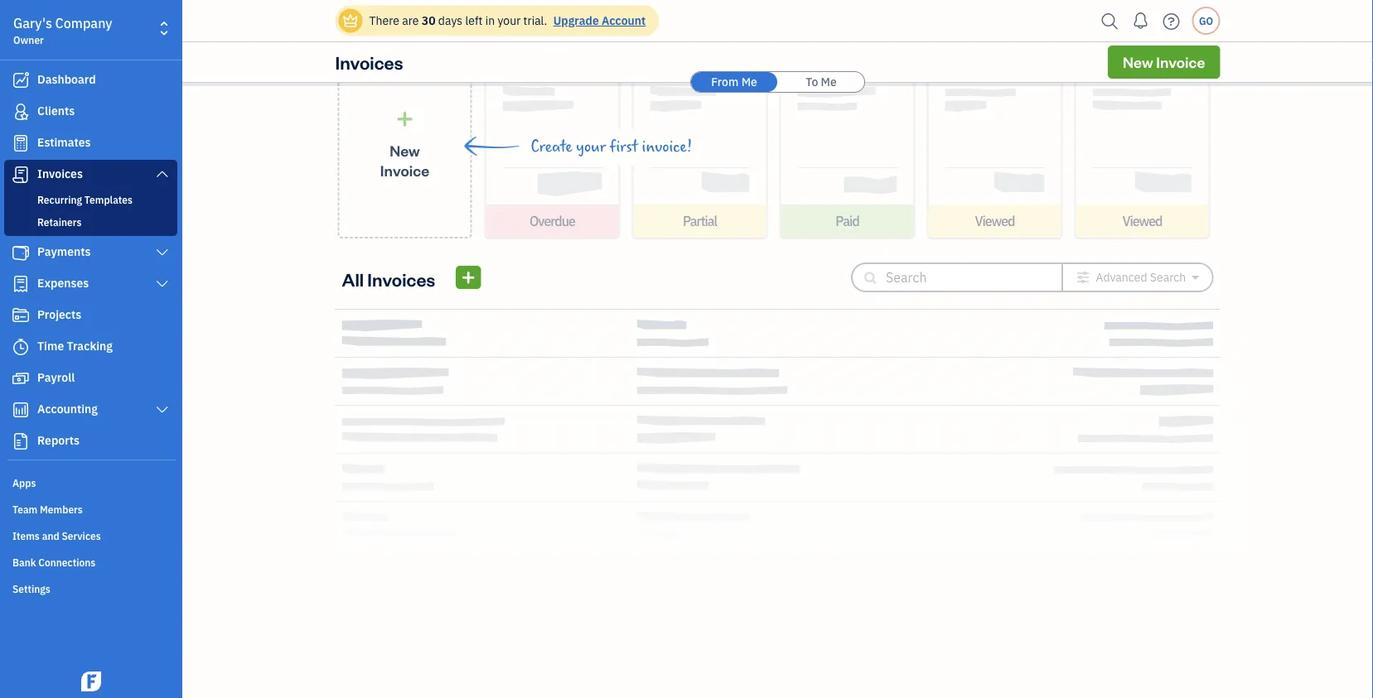 Task type: describe. For each thing, give the bounding box(es) containing it.
see
[[824, 40, 845, 58]]

search image
[[1097, 9, 1124, 34]]

Search text field
[[886, 264, 1036, 291]]

paid
[[836, 213, 860, 230]]

templates
[[84, 193, 133, 206]]

in
[[486, 13, 495, 28]]

items and services link
[[4, 523, 177, 548]]

recurring
[[37, 193, 82, 206]]

at
[[860, 60, 874, 78]]

go to help image
[[1159, 9, 1185, 34]]

chevron large down image
[[155, 278, 170, 291]]

expense image
[[11, 276, 31, 293]]

estimates link
[[4, 129, 177, 158]]

recurring templates
[[37, 193, 133, 206]]

1 horizontal spatial new invoice
[[1124, 52, 1206, 72]]

items
[[12, 530, 40, 543]]

accounting link
[[4, 395, 177, 425]]

payment image
[[11, 245, 31, 261]]

1 horizontal spatial invoice
[[1157, 52, 1206, 72]]

tracking
[[67, 339, 113, 354]]

glance
[[890, 60, 933, 78]]

dashboard image
[[11, 72, 31, 89]]

1 vertical spatial new
[[390, 141, 420, 160]]

from
[[712, 74, 739, 90]]

chart image
[[11, 402, 31, 419]]

services
[[62, 530, 101, 543]]

client image
[[11, 104, 31, 120]]

new invoice link for create your first invoice!
[[338, 52, 472, 239]]

money image
[[11, 371, 31, 387]]

upgrade
[[554, 13, 599, 28]]

bank connections
[[12, 556, 96, 570]]

new invoice link for invoices
[[1109, 46, 1221, 79]]

you're
[[923, 40, 964, 58]]

accounting
[[37, 402, 98, 417]]

dashboard
[[37, 72, 96, 87]]

2 vertical spatial invoices
[[368, 267, 435, 291]]

items and services
[[12, 530, 101, 543]]

company
[[55, 15, 112, 32]]

projects link
[[4, 301, 177, 331]]

go
[[1200, 14, 1214, 27]]

add invoice image
[[461, 268, 476, 288]]

retainers link
[[7, 212, 174, 232]]

owed
[[824, 60, 856, 78]]

are
[[402, 13, 419, 28]]

payments
[[37, 244, 91, 260]]

retainers
[[37, 216, 82, 229]]

gary's company owner
[[13, 15, 112, 46]]

dashboard link
[[4, 66, 177, 95]]

gary's
[[13, 15, 52, 32]]

see everything you're owed at a glance
[[824, 40, 964, 78]]

left
[[465, 13, 483, 28]]

recently
[[335, 10, 409, 33]]

30
[[422, 13, 436, 28]]

estimates
[[37, 135, 91, 150]]

invoice!
[[642, 138, 693, 156]]

recently updated
[[335, 10, 484, 33]]

from me
[[712, 74, 758, 90]]

first
[[610, 138, 638, 156]]

time tracking
[[37, 339, 113, 354]]

payroll
[[37, 370, 75, 386]]

payments link
[[4, 238, 177, 268]]

team
[[12, 503, 38, 517]]

2 viewed from the left
[[1123, 213, 1163, 230]]

clients link
[[4, 97, 177, 127]]

members
[[40, 503, 83, 517]]

clients
[[37, 103, 75, 119]]



Task type: locate. For each thing, give the bounding box(es) containing it.
updated
[[412, 10, 484, 33]]

0 vertical spatial invoice
[[1157, 52, 1206, 72]]

to me
[[806, 74, 837, 90]]

to
[[806, 74, 819, 90]]

plus image
[[395, 110, 415, 127]]

1 vertical spatial your
[[576, 138, 606, 156]]

apps
[[12, 477, 36, 490]]

0 horizontal spatial your
[[498, 13, 521, 28]]

new invoice link
[[1109, 46, 1221, 79], [338, 52, 472, 239]]

payroll link
[[4, 364, 177, 394]]

3 chevron large down image from the top
[[155, 404, 170, 417]]

apps link
[[4, 470, 177, 495]]

report image
[[11, 434, 31, 450]]

0 vertical spatial your
[[498, 13, 521, 28]]

0 horizontal spatial me
[[742, 74, 758, 90]]

invoices right all
[[368, 267, 435, 291]]

go button
[[1193, 7, 1221, 35]]

settings link
[[4, 576, 177, 601]]

new down plus icon
[[390, 141, 420, 160]]

new invoice
[[1124, 52, 1206, 72], [380, 141, 430, 180]]

1 horizontal spatial new invoice link
[[1109, 46, 1221, 79]]

your right "in"
[[498, 13, 521, 28]]

0 vertical spatial new
[[1124, 52, 1154, 72]]

1 chevron large down image from the top
[[155, 167, 170, 181]]

upgrade account link
[[550, 13, 646, 28]]

all invoices
[[342, 267, 435, 291]]

estimate image
[[11, 135, 31, 152]]

me for from me
[[742, 74, 758, 90]]

time
[[37, 339, 64, 354]]

freshbooks image
[[78, 672, 104, 692]]

0 vertical spatial new invoice
[[1124, 52, 1206, 72]]

0 horizontal spatial new invoice
[[380, 141, 430, 180]]

invoices up 'recurring' on the left
[[37, 166, 83, 182]]

reports link
[[4, 427, 177, 457]]

chevron large down image down payroll link
[[155, 404, 170, 417]]

1 horizontal spatial your
[[576, 138, 606, 156]]

recurring templates link
[[7, 190, 174, 210]]

crown image
[[342, 12, 359, 29]]

timer image
[[11, 339, 31, 356]]

days
[[438, 13, 463, 28]]

chevron large down image for invoices
[[155, 167, 170, 181]]

team members
[[12, 503, 83, 517]]

1 horizontal spatial me
[[821, 74, 837, 90]]

chevron large down image up chevron large down icon
[[155, 246, 170, 260]]

2 me from the left
[[821, 74, 837, 90]]

me right to
[[821, 74, 837, 90]]

me for to me
[[821, 74, 837, 90]]

1 vertical spatial new invoice
[[380, 141, 430, 180]]

me
[[742, 74, 758, 90], [821, 74, 837, 90]]

a
[[878, 60, 886, 78]]

create your first invoice!
[[531, 138, 693, 156]]

your left first
[[576, 138, 606, 156]]

2 vertical spatial chevron large down image
[[155, 404, 170, 417]]

chevron large down image for accounting
[[155, 404, 170, 417]]

projects
[[37, 307, 81, 323]]

0 vertical spatial chevron large down image
[[155, 167, 170, 181]]

invoice
[[1157, 52, 1206, 72], [380, 161, 430, 180]]

create
[[531, 138, 573, 156]]

bank connections link
[[4, 550, 177, 575]]

me right from
[[742, 74, 758, 90]]

notifications image
[[1128, 4, 1155, 37]]

overdue
[[530, 213, 575, 230]]

1 me from the left
[[742, 74, 758, 90]]

chevron large down image for payments
[[155, 246, 170, 260]]

invoices
[[335, 50, 403, 74], [37, 166, 83, 182], [368, 267, 435, 291]]

invoices inside the main element
[[37, 166, 83, 182]]

there
[[369, 13, 400, 28]]

from me link
[[691, 72, 778, 92]]

trial.
[[524, 13, 548, 28]]

chevron large down image
[[155, 167, 170, 181], [155, 246, 170, 260], [155, 404, 170, 417]]

account
[[602, 13, 646, 28]]

project image
[[11, 308, 31, 324]]

time tracking link
[[4, 332, 177, 362]]

0 horizontal spatial new
[[390, 141, 420, 160]]

chevron large down image inside invoices link
[[155, 167, 170, 181]]

chevron large down image up the recurring templates link
[[155, 167, 170, 181]]

all
[[342, 267, 364, 291]]

reports
[[37, 433, 80, 449]]

viewed
[[975, 213, 1015, 230], [1123, 213, 1163, 230]]

new invoice down plus icon
[[380, 141, 430, 180]]

1 horizontal spatial viewed
[[1123, 213, 1163, 230]]

new invoice down the go to help image
[[1124, 52, 1206, 72]]

0 horizontal spatial viewed
[[975, 213, 1015, 230]]

there are 30 days left in your trial. upgrade account
[[369, 13, 646, 28]]

2 chevron large down image from the top
[[155, 246, 170, 260]]

1 vertical spatial chevron large down image
[[155, 246, 170, 260]]

settings
[[12, 583, 50, 596]]

chevron large down image inside accounting "link"
[[155, 404, 170, 417]]

bank
[[12, 556, 36, 570]]

partial
[[683, 213, 717, 230]]

0 vertical spatial invoices
[[335, 50, 403, 74]]

your
[[498, 13, 521, 28], [576, 138, 606, 156]]

1 vertical spatial invoices
[[37, 166, 83, 182]]

invoice down plus icon
[[380, 161, 430, 180]]

invoices link
[[4, 160, 177, 190]]

expenses
[[37, 276, 89, 291]]

connections
[[38, 556, 96, 570]]

expenses link
[[4, 269, 177, 299]]

invoice image
[[11, 167, 31, 183]]

invoices down "recently"
[[335, 50, 403, 74]]

1 viewed from the left
[[975, 213, 1015, 230]]

invoice down the go to help image
[[1157, 52, 1206, 72]]

new
[[1124, 52, 1154, 72], [390, 141, 420, 160]]

0 horizontal spatial invoice
[[380, 161, 430, 180]]

owner
[[13, 33, 44, 46]]

1 horizontal spatial new
[[1124, 52, 1154, 72]]

team members link
[[4, 497, 177, 522]]

main element
[[0, 0, 224, 699]]

and
[[42, 530, 59, 543]]

0 horizontal spatial new invoice link
[[338, 52, 472, 239]]

new down notifications icon
[[1124, 52, 1154, 72]]

to me link
[[779, 72, 865, 92]]

1 vertical spatial invoice
[[380, 161, 430, 180]]

everything
[[849, 40, 919, 58]]



Task type: vqa. For each thing, say whether or not it's contained in the screenshot.
the bottommost chevron large down icon
yes



